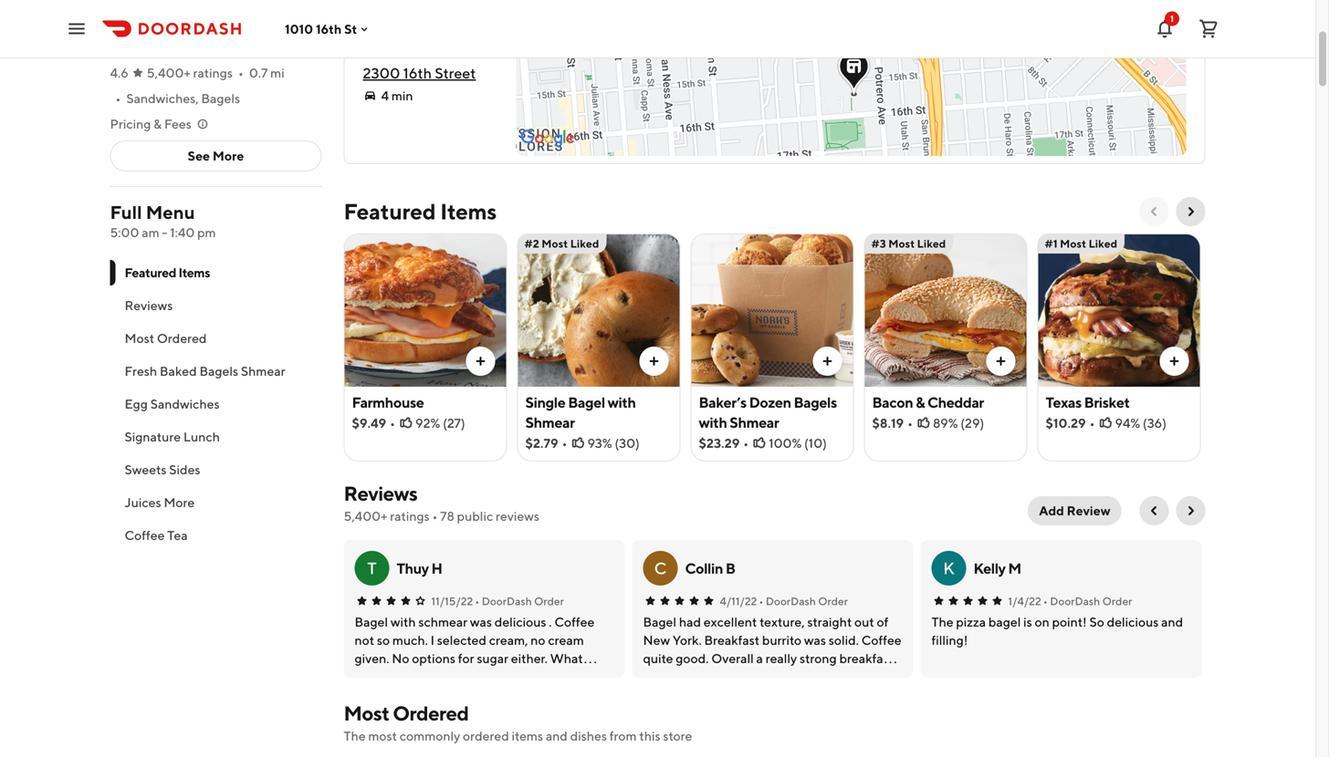 Task type: describe. For each thing, give the bounding box(es) containing it.
juices more button
[[110, 487, 322, 519]]

• sandwiches, bagels
[[115, 91, 240, 106]]

order for t
[[534, 595, 564, 608]]

single
[[525, 394, 566, 411]]

map region
[[370, 0, 1305, 215]]

min
[[392, 88, 413, 103]]

kelly
[[974, 560, 1006, 577]]

baked
[[160, 364, 197, 379]]

k
[[943, 559, 955, 578]]

0.7 mi
[[249, 65, 285, 80]]

sweets
[[125, 462, 167, 477]]

reviews for reviews
[[125, 298, 173, 313]]

public
[[457, 509, 493, 524]]

add item to cart image for farmhouse
[[473, 354, 488, 369]]

most inside most ordered the most commonly ordered items and dishes from this store
[[344, 702, 389, 726]]

sides
[[169, 462, 200, 477]]

89% (29)
[[933, 416, 984, 431]]

pricing & fees button
[[110, 115, 210, 133]]

street
[[435, 64, 476, 82]]

farmhouse image
[[345, 234, 506, 387]]

• right $23.29
[[743, 436, 749, 451]]

am
[[142, 225, 159, 240]]

• right 4/11/22
[[759, 595, 764, 608]]

full
[[110, 202, 142, 223]]

ratings inside reviews 5,400+ ratings • 78 public reviews
[[390, 509, 430, 524]]

1:40
[[170, 225, 195, 240]]

$9.49
[[352, 416, 386, 431]]

juices
[[125, 495, 161, 510]]

dishes
[[570, 729, 607, 744]]

coffee tea button
[[110, 519, 322, 552]]

0 vertical spatial 5,400+
[[147, 65, 191, 80]]

pricing
[[110, 116, 151, 131]]

0 vertical spatial featured items
[[344, 199, 497, 225]]

fresh baked bagels shmear
[[125, 364, 285, 379]]

92%
[[415, 416, 440, 431]]

items
[[512, 729, 543, 744]]

94%
[[1115, 416, 1140, 431]]

1 vertical spatial featured
[[125, 265, 176, 280]]

• doordash order for k
[[1043, 595, 1132, 608]]

most
[[368, 729, 397, 744]]

liked for with
[[570, 237, 599, 250]]

(30)
[[615, 436, 640, 451]]

signature lunch button
[[110, 421, 322, 454]]

78
[[440, 509, 455, 524]]

bacon & cheddar image
[[865, 234, 1027, 387]]

add item to cart image for baker's dozen bagels with shmear
[[820, 354, 835, 369]]

doordash for k
[[1050, 595, 1100, 608]]

thuy h
[[397, 560, 442, 577]]

fresh
[[125, 364, 157, 379]]

most ordered
[[125, 331, 207, 346]]

ordered for most ordered
[[157, 331, 207, 346]]

most for texas
[[1060, 237, 1086, 250]]

94% (36)
[[1115, 416, 1167, 431]]

bacon & cheddar
[[872, 394, 984, 411]]

the
[[344, 729, 366, 744]]

most for single
[[542, 237, 568, 250]]

4.6
[[110, 65, 129, 80]]

add item to cart image for cheddar
[[994, 354, 1008, 369]]

sandwiches
[[150, 397, 220, 412]]

previous image
[[1147, 504, 1162, 519]]

• right 1/4/22
[[1043, 595, 1048, 608]]

egg sandwiches
[[125, 397, 220, 412]]

shmear for single bagel with shmear
[[525, 414, 575, 431]]

bagels for dozen
[[794, 394, 837, 411]]

commonly
[[400, 729, 460, 744]]

open now
[[126, 40, 187, 55]]

#3 most liked
[[871, 237, 946, 250]]

5,400+ ratings •
[[147, 65, 244, 80]]

texas
[[1046, 394, 1082, 411]]

reviews
[[496, 509, 540, 524]]

• down 'texas brisket'
[[1090, 416, 1095, 431]]

5:00
[[110, 225, 139, 240]]

signature
[[125, 430, 181, 445]]

featured inside heading
[[344, 199, 436, 225]]

2300
[[363, 64, 400, 82]]

menu
[[146, 202, 195, 223]]

• right 11/15/22
[[475, 595, 480, 608]]

c
[[654, 559, 667, 578]]

1010
[[285, 21, 313, 36]]

doordash for t
[[482, 595, 532, 608]]

farmhouse
[[352, 394, 424, 411]]

h
[[431, 560, 442, 577]]

next button of carousel image
[[1184, 205, 1198, 219]]

most ordered the most commonly ordered items and dishes from this store
[[344, 702, 692, 744]]

now
[[162, 40, 187, 55]]

shmear inside baker's dozen bagels with shmear
[[730, 414, 779, 431]]

shmear for fresh baked bagels shmear
[[241, 364, 285, 379]]

powered by google image
[[521, 130, 575, 148]]

doordash for c
[[766, 595, 816, 608]]

sweets sides button
[[110, 454, 322, 487]]

• right '$2.79'
[[562, 436, 567, 451]]

reviews link
[[344, 482, 417, 506]]

3 liked from the left
[[1089, 237, 1118, 250]]

#2
[[525, 237, 539, 250]]

store
[[663, 729, 692, 744]]

fees
[[164, 116, 192, 131]]

dozen
[[749, 394, 791, 411]]

1/4/22
[[1008, 595, 1042, 608]]

lunch
[[183, 430, 220, 445]]

bagel
[[568, 394, 605, 411]]

$2.79
[[525, 436, 558, 451]]

fresh baked bagels shmear button
[[110, 355, 322, 388]]

single bagel with shmear image
[[518, 234, 680, 387]]

3 add item to cart image from the left
[[1167, 354, 1182, 369]]



Task type: vqa. For each thing, say whether or not it's contained in the screenshot.


Task type: locate. For each thing, give the bounding box(es) containing it.
reviews button
[[110, 289, 322, 322]]

0 horizontal spatial more
[[164, 495, 195, 510]]

&
[[154, 116, 162, 131], [916, 394, 925, 411]]

1 horizontal spatial reviews
[[344, 482, 417, 506]]

up
[[395, 41, 413, 58]]

• right $8.19
[[908, 416, 913, 431]]

1 horizontal spatial items
[[440, 199, 497, 225]]

reviews 5,400+ ratings • 78 public reviews
[[344, 482, 540, 524]]

doordash
[[482, 595, 532, 608], [766, 595, 816, 608], [1050, 595, 1100, 608]]

reviews inside reviews 5,400+ ratings • 78 public reviews
[[344, 482, 417, 506]]

2 doordash from the left
[[766, 595, 816, 608]]

1 vertical spatial this
[[639, 729, 661, 744]]

4
[[381, 88, 389, 103]]

single bagel with shmear
[[525, 394, 636, 431]]

1 horizontal spatial doordash
[[766, 595, 816, 608]]

• doordash order
[[475, 595, 564, 608], [759, 595, 848, 608], [1043, 595, 1132, 608]]

0 horizontal spatial ratings
[[193, 65, 233, 80]]

1 doordash from the left
[[482, 595, 532, 608]]

egg sandwiches button
[[110, 388, 322, 421]]

0 horizontal spatial this
[[416, 41, 442, 58]]

0 horizontal spatial liked
[[570, 237, 599, 250]]

1010 16th st
[[285, 21, 357, 36]]

shmear inside single bagel with shmear
[[525, 414, 575, 431]]

b
[[726, 560, 735, 577]]

0 vertical spatial &
[[154, 116, 162, 131]]

1 vertical spatial ordered
[[393, 702, 469, 726]]

this right from
[[639, 729, 661, 744]]

dashpass
[[130, 14, 187, 29]]

reviews down $9.49
[[344, 482, 417, 506]]

• doordash order for t
[[475, 595, 564, 608]]

100% (10)
[[769, 436, 827, 451]]

• down 4.6
[[115, 91, 121, 106]]

1 horizontal spatial order
[[818, 595, 848, 608]]

3 doordash from the left
[[1050, 595, 1100, 608]]

most right #1
[[1060, 237, 1086, 250]]

coffee tea
[[125, 528, 188, 543]]

with right bagel
[[608, 394, 636, 411]]

2 liked from the left
[[917, 237, 946, 250]]

texas brisket
[[1046, 394, 1130, 411]]

and
[[546, 729, 568, 744]]

• doordash order right 4/11/22
[[759, 595, 848, 608]]

notification bell image
[[1154, 18, 1176, 40]]

0 horizontal spatial reviews
[[125, 298, 173, 313]]

items inside heading
[[440, 199, 497, 225]]

order
[[445, 41, 481, 58]]

1 • doordash order from the left
[[475, 595, 564, 608]]

3 • doordash order from the left
[[1043, 595, 1132, 608]]

pick up this order at: 2300 16th street
[[363, 41, 502, 82]]

1 vertical spatial featured items
[[125, 265, 210, 280]]

juices more
[[125, 495, 195, 510]]

more up tea
[[164, 495, 195, 510]]

11/15/22
[[431, 595, 473, 608]]

0 vertical spatial 16th
[[316, 21, 342, 36]]

egg
[[125, 397, 148, 412]]

previous button of carousel image
[[1147, 205, 1162, 219]]

& for pricing
[[154, 116, 162, 131]]

1 horizontal spatial featured
[[344, 199, 436, 225]]

add review
[[1039, 504, 1111, 519]]

1 vertical spatial 16th
[[403, 64, 432, 82]]

• inside reviews 5,400+ ratings • 78 public reviews
[[432, 509, 438, 524]]

1 vertical spatial 5,400+
[[344, 509, 388, 524]]

• left 0.7
[[238, 65, 244, 80]]

reviews up the most ordered
[[125, 298, 173, 313]]

2 horizontal spatial add item to cart image
[[1167, 354, 1182, 369]]

liked right #1
[[1089, 237, 1118, 250]]

ordered
[[157, 331, 207, 346], [393, 702, 469, 726]]

collin
[[685, 560, 723, 577]]

bacon
[[872, 394, 913, 411]]

1 add item to cart image from the left
[[473, 354, 488, 369]]

ordered for most ordered the most commonly ordered items and dishes from this store
[[393, 702, 469, 726]]

bagels inside baker's dozen bagels with shmear
[[794, 394, 837, 411]]

open menu image
[[66, 18, 88, 40]]

(10)
[[804, 436, 827, 451]]

0 items, open order cart image
[[1198, 18, 1220, 40]]

2300 16th street link
[[363, 64, 476, 82]]

sweets sides
[[125, 462, 200, 477]]

1 horizontal spatial with
[[699, 414, 727, 431]]

mi
[[270, 65, 285, 80]]

order for k
[[1103, 595, 1132, 608]]

1 horizontal spatial &
[[916, 394, 925, 411]]

2 add item to cart image from the left
[[820, 354, 835, 369]]

order for c
[[818, 595, 848, 608]]

0 vertical spatial ordered
[[157, 331, 207, 346]]

add item to cart image for with
[[647, 354, 661, 369]]

1 vertical spatial with
[[699, 414, 727, 431]]

#3
[[871, 237, 886, 250]]

bagels inside button
[[199, 364, 238, 379]]

0 horizontal spatial &
[[154, 116, 162, 131]]

1 horizontal spatial ratings
[[390, 509, 430, 524]]

doordash right 11/15/22
[[482, 595, 532, 608]]

16th left st
[[316, 21, 342, 36]]

bagels up (10) at the bottom right of page
[[794, 394, 837, 411]]

2 horizontal spatial • doordash order
[[1043, 595, 1132, 608]]

0 horizontal spatial 16th
[[316, 21, 342, 36]]

0 vertical spatial bagels
[[201, 91, 240, 106]]

ordered inside button
[[157, 331, 207, 346]]

1 horizontal spatial shmear
[[525, 414, 575, 431]]

order
[[534, 595, 564, 608], [818, 595, 848, 608], [1103, 595, 1132, 608]]

ratings
[[193, 65, 233, 80], [390, 509, 430, 524]]

0 vertical spatial items
[[440, 199, 497, 225]]

tea
[[167, 528, 188, 543]]

doordash right 1/4/22
[[1050, 595, 1100, 608]]

shmear inside button
[[241, 364, 285, 379]]

texas brisket image
[[1039, 234, 1200, 387]]

t
[[367, 559, 377, 578]]

signature lunch
[[125, 430, 220, 445]]

collin b
[[685, 560, 735, 577]]

2 vertical spatial bagels
[[794, 394, 837, 411]]

more inside button
[[164, 495, 195, 510]]

ratings up • sandwiches, bagels
[[193, 65, 233, 80]]

1 horizontal spatial add item to cart image
[[820, 354, 835, 369]]

liked for cheddar
[[917, 237, 946, 250]]

0 horizontal spatial featured
[[125, 265, 176, 280]]

•
[[238, 65, 244, 80], [115, 91, 121, 106], [390, 416, 395, 431], [908, 416, 913, 431], [1090, 416, 1095, 431], [562, 436, 567, 451], [743, 436, 749, 451], [432, 509, 438, 524], [475, 595, 480, 608], [759, 595, 764, 608], [1043, 595, 1048, 608]]

more right see
[[213, 148, 244, 163]]

16th
[[316, 21, 342, 36], [403, 64, 432, 82]]

4 min
[[381, 88, 413, 103]]

add
[[1039, 504, 1064, 519]]

3 order from the left
[[1103, 595, 1132, 608]]

liked
[[570, 237, 599, 250], [917, 237, 946, 250], [1089, 237, 1118, 250]]

0 horizontal spatial • doordash order
[[475, 595, 564, 608]]

with
[[608, 394, 636, 411], [699, 414, 727, 431]]

-
[[162, 225, 167, 240]]

review
[[1067, 504, 1111, 519]]

featured
[[344, 199, 436, 225], [125, 265, 176, 280]]

shmear down single
[[525, 414, 575, 431]]

5,400+ inside reviews 5,400+ ratings • 78 public reviews
[[344, 509, 388, 524]]

featured items
[[344, 199, 497, 225], [125, 265, 210, 280]]

0 vertical spatial more
[[213, 148, 244, 163]]

0 vertical spatial ratings
[[193, 65, 233, 80]]

1 horizontal spatial 16th
[[403, 64, 432, 82]]

1 add item to cart image from the left
[[647, 354, 661, 369]]

most for bacon
[[889, 237, 915, 250]]

0 horizontal spatial shmear
[[241, 364, 285, 379]]

2 add item to cart image from the left
[[994, 354, 1008, 369]]

& right the 'bacon'
[[916, 394, 925, 411]]

0.7
[[249, 65, 268, 80]]

(27)
[[443, 416, 465, 431]]

more inside "button"
[[213, 148, 244, 163]]

most up the
[[344, 702, 389, 726]]

most right #2
[[542, 237, 568, 250]]

baker's dozen bagels with shmear
[[699, 394, 837, 431]]

93% (30)
[[588, 436, 640, 451]]

ordered up baked
[[157, 331, 207, 346]]

16th down up
[[403, 64, 432, 82]]

baker's dozen bagels with shmear image
[[692, 234, 853, 387]]

reviews inside button
[[125, 298, 173, 313]]

& for bacon
[[916, 394, 925, 411]]

0 horizontal spatial add item to cart image
[[647, 354, 661, 369]]

• left 78
[[432, 509, 438, 524]]

bagels down most ordered button
[[199, 364, 238, 379]]

1 vertical spatial &
[[916, 394, 925, 411]]

0 horizontal spatial ordered
[[157, 331, 207, 346]]

liked right #2
[[570, 237, 599, 250]]

1 order from the left
[[534, 595, 564, 608]]

ratings down reviews 'link'
[[390, 509, 430, 524]]

1 vertical spatial more
[[164, 495, 195, 510]]

add review button
[[1028, 497, 1122, 526]]

• doordash order right 1/4/22
[[1043, 595, 1132, 608]]

2 horizontal spatial order
[[1103, 595, 1132, 608]]

1 horizontal spatial liked
[[917, 237, 946, 250]]

add item to cart image
[[473, 354, 488, 369], [820, 354, 835, 369], [1167, 354, 1182, 369]]

bagels for sandwiches,
[[201, 91, 240, 106]]

featured items heading
[[344, 197, 497, 226]]

1 liked from the left
[[570, 237, 599, 250]]

this inside pick up this order at: 2300 16th street
[[416, 41, 442, 58]]

1 horizontal spatial add item to cart image
[[994, 354, 1008, 369]]

pick
[[363, 41, 392, 58]]

0 horizontal spatial featured items
[[125, 265, 210, 280]]

& inside pricing & fees button
[[154, 116, 162, 131]]

#1
[[1045, 237, 1058, 250]]

1 vertical spatial ratings
[[390, 509, 430, 524]]

sandwiches,
[[126, 91, 199, 106]]

more for see more
[[213, 148, 244, 163]]

with inside baker's dozen bagels with shmear
[[699, 414, 727, 431]]

0 vertical spatial this
[[416, 41, 442, 58]]

next image
[[1184, 504, 1198, 519]]

bagels down 5,400+ ratings •
[[201, 91, 240, 106]]

• doordash order right 11/15/22
[[475, 595, 564, 608]]

0 vertical spatial reviews
[[125, 298, 173, 313]]

1 horizontal spatial this
[[639, 729, 661, 744]]

most inside most ordered button
[[125, 331, 154, 346]]

pricing & fees
[[110, 116, 192, 131]]

shmear down most ordered button
[[241, 364, 285, 379]]

bagels for baked
[[199, 364, 238, 379]]

• down farmhouse
[[390, 416, 395, 431]]

with up $23.29
[[699, 414, 727, 431]]

1 horizontal spatial • doordash order
[[759, 595, 848, 608]]

items
[[440, 199, 497, 225], [178, 265, 210, 280]]

89%
[[933, 416, 958, 431]]

• doordash order for c
[[759, 595, 848, 608]]

0 horizontal spatial add item to cart image
[[473, 354, 488, 369]]

1 vertical spatial bagels
[[199, 364, 238, 379]]

1 vertical spatial items
[[178, 265, 210, 280]]

1 horizontal spatial 5,400+
[[344, 509, 388, 524]]

(29)
[[961, 416, 984, 431]]

16th inside pick up this order at: 2300 16th street
[[403, 64, 432, 82]]

most up fresh
[[125, 331, 154, 346]]

doordash right 4/11/22
[[766, 595, 816, 608]]

open
[[126, 40, 160, 55]]

1 horizontal spatial ordered
[[393, 702, 469, 726]]

0 vertical spatial featured
[[344, 199, 436, 225]]

ordered up 'commonly'
[[393, 702, 469, 726]]

kelly m
[[974, 560, 1021, 577]]

100%
[[769, 436, 802, 451]]

5,400+ down reviews 'link'
[[344, 509, 388, 524]]

1
[[1170, 13, 1174, 24]]

1 horizontal spatial more
[[213, 148, 244, 163]]

cheddar
[[928, 394, 984, 411]]

st
[[344, 21, 357, 36]]

m
[[1008, 560, 1021, 577]]

2 horizontal spatial liked
[[1089, 237, 1118, 250]]

5,400+
[[147, 65, 191, 80], [344, 509, 388, 524]]

2 horizontal spatial doordash
[[1050, 595, 1100, 608]]

ordered inside most ordered the most commonly ordered items and dishes from this store
[[393, 702, 469, 726]]

#1 most liked
[[1045, 237, 1118, 250]]

0 horizontal spatial with
[[608, 394, 636, 411]]

reviews for reviews 5,400+ ratings • 78 public reviews
[[344, 482, 417, 506]]

& left fees
[[154, 116, 162, 131]]

ordered
[[463, 729, 509, 744]]

reviews
[[125, 298, 173, 313], [344, 482, 417, 506]]

thuy
[[397, 560, 429, 577]]

this inside most ordered the most commonly ordered items and dishes from this store
[[639, 729, 661, 744]]

coffee
[[125, 528, 165, 543]]

1 horizontal spatial featured items
[[344, 199, 497, 225]]

with inside single bagel with shmear
[[608, 394, 636, 411]]

1 vertical spatial reviews
[[344, 482, 417, 506]]

liked right "#3"
[[917, 237, 946, 250]]

0 horizontal spatial order
[[534, 595, 564, 608]]

0 vertical spatial with
[[608, 394, 636, 411]]

most ordered button
[[110, 322, 322, 355]]

this right up
[[416, 41, 442, 58]]

2 • doordash order from the left
[[759, 595, 848, 608]]

5,400+ down now at top
[[147, 65, 191, 80]]

0 horizontal spatial doordash
[[482, 595, 532, 608]]

0 horizontal spatial 5,400+
[[147, 65, 191, 80]]

more for juices more
[[164, 495, 195, 510]]

2 order from the left
[[818, 595, 848, 608]]

add item to cart image
[[647, 354, 661, 369], [994, 354, 1008, 369]]

2 horizontal spatial shmear
[[730, 414, 779, 431]]

0 horizontal spatial items
[[178, 265, 210, 280]]

most right "#3"
[[889, 237, 915, 250]]

shmear down dozen
[[730, 414, 779, 431]]



